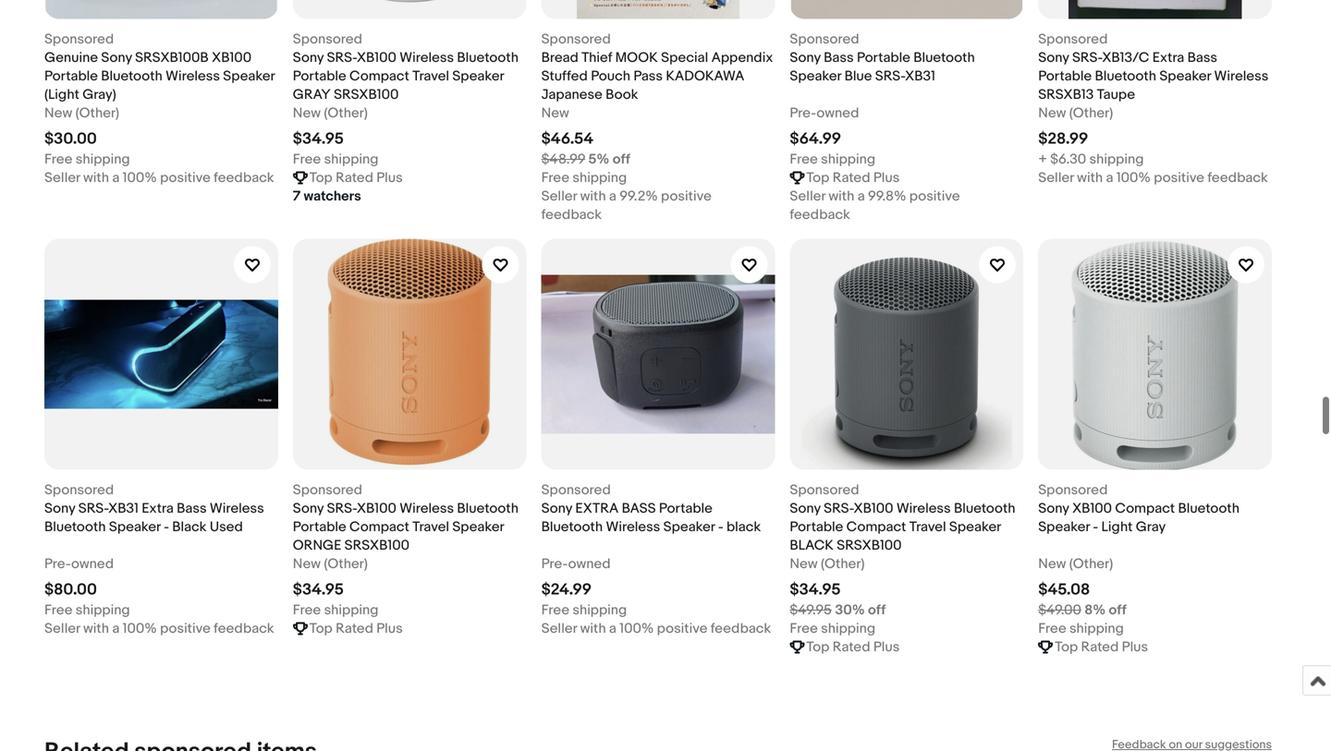Task type: vqa. For each thing, say whether or not it's contained in the screenshot.
rightmost SLUSH
no



Task type: describe. For each thing, give the bounding box(es) containing it.
top rated plus down 8%
[[1055, 639, 1149, 656]]

rated down 8%
[[1082, 639, 1119, 656]]

100% inside sponsored sony srs-xb13/c extra bass portable bluetooth speaker wireless srsxb13 taupe new (other) $28.99 + $6.30 shipping seller with a 100% positive feedback
[[1117, 170, 1151, 186]]

speaker inside sponsored sony srs-xb13/c extra bass portable bluetooth speaker wireless srsxb13 taupe new (other) $28.99 + $6.30 shipping seller with a 100% positive feedback
[[1160, 68, 1212, 85]]

plus for sony srs-xb100 wireless bluetooth portable compact travel speaker ornge srsxb100
[[377, 621, 403, 638]]

sponsored for sponsored genuine sony srsxb100b xb100 portable bluetooth wireless speaker (light gray) new (other) $30.00 free shipping seller with a 100% positive feedback
[[44, 31, 114, 48]]

xb100 inside sponsored genuine sony srsxb100b xb100 portable bluetooth wireless speaker (light gray) new (other) $30.00 free shipping seller with a 100% positive feedback
[[212, 49, 252, 66]]

pre- for $64.99
[[790, 105, 817, 122]]

sponsored for sponsored sony srs-xb100 wireless bluetooth portable compact travel speaker ornge srsxb100 new (other) $34.95 free shipping
[[293, 482, 363, 499]]

(other) inside new (other) $45.08 $49.00 8% off free shipping
[[1070, 556, 1114, 573]]

free inside the sponsored sony srs-xb100 wireless bluetooth portable compact travel speaker gray srsxb100 new (other) $34.95 free shipping
[[293, 151, 321, 168]]

seller inside pre-owned $80.00 free shipping seller with a 100% positive feedback
[[44, 621, 80, 638]]

$46.54 text field
[[542, 129, 594, 149]]

$34.95 text field for sponsored sony srs-xb100 wireless bluetooth portable compact travel speaker black srsxb100 new (other) $34.95 $49.95 30% off free shipping
[[790, 581, 841, 600]]

New (Other) text field
[[293, 104, 368, 122]]

sponsored for sponsored sony extra bass portable bluetooth wireless speaker - black
[[542, 482, 611, 499]]

feedback inside "seller with a 99.8% positive feedback"
[[790, 207, 851, 223]]

top rated plus down 30%
[[807, 639, 900, 656]]

$46.54
[[542, 129, 594, 149]]

shipping inside sponsored sony srs-xb100 wireless bluetooth portable compact travel speaker black srsxb100 new (other) $34.95 $49.95 30% off free shipping
[[821, 621, 876, 638]]

feedback inside sponsored sony srs-xb13/c extra bass portable bluetooth speaker wireless srsxb13 taupe new (other) $28.99 + $6.30 shipping seller with a 100% positive feedback
[[1208, 170, 1269, 186]]

book
[[606, 86, 639, 103]]

7
[[293, 188, 301, 205]]

with inside sponsored sony srs-xb13/c extra bass portable bluetooth speaker wireless srsxb13 taupe new (other) $28.99 + $6.30 shipping seller with a 100% positive feedback
[[1078, 170, 1104, 186]]

pre-owned text field for $64.99
[[790, 104, 860, 122]]

$80.00
[[44, 581, 97, 600]]

rated for sony bass portable bluetooth speaker blue srs-xb31
[[833, 170, 871, 186]]

shipping inside new (other) $45.08 $49.00 8% off free shipping
[[1070, 621, 1125, 638]]

portable inside sponsored sony srs-xb13/c extra bass portable bluetooth speaker wireless srsxb13 taupe new (other) $28.99 + $6.30 shipping seller with a 100% positive feedback
[[1039, 68, 1092, 85]]

speaker inside sponsored sony extra bass portable bluetooth wireless speaker - black
[[664, 519, 715, 536]]

bass for $28.99
[[1188, 49, 1218, 66]]

bluetooth inside sponsored sony extra bass portable bluetooth wireless speaker - black
[[542, 519, 603, 536]]

new for sponsored sony srs-xb13/c extra bass portable bluetooth speaker wireless srsxb13 taupe new (other) $28.99 + $6.30 shipping seller with a 100% positive feedback
[[1039, 105, 1067, 122]]

sponsored text field for $80.00
[[44, 481, 114, 500]]

bluetooth inside sponsored sony srs-xb13/c extra bass portable bluetooth speaker wireless srsxb13 taupe new (other) $28.99 + $6.30 shipping seller with a 100% positive feedback
[[1095, 68, 1157, 85]]

free shipping text field down 5%
[[542, 169, 627, 187]]

1 horizontal spatial top rated plus text field
[[1055, 639, 1149, 657]]

shipping inside sponsored sony srs-xb13/c extra bass portable bluetooth speaker wireless srsxb13 taupe new (other) $28.99 + $6.30 shipping seller with a 100% positive feedback
[[1090, 151, 1144, 168]]

$64.99 text field
[[790, 129, 842, 149]]

sponsored sony srs-xb100 wireless bluetooth portable compact travel speaker black srsxb100 new (other) $34.95 $49.95 30% off free shipping
[[790, 482, 1016, 638]]

a inside "seller with a 99.8% positive feedback"
[[858, 188, 865, 205]]

watchers
[[304, 188, 361, 205]]

shipping inside pre-owned $64.99 free shipping
[[821, 151, 876, 168]]

$34.95 for sponsored sony srs-xb100 wireless bluetooth portable compact travel speaker black srsxb100 new (other) $34.95 $49.95 30% off free shipping
[[790, 581, 841, 600]]

sponsored text field for $64.99
[[790, 30, 860, 48]]

sony for sponsored sony srs-xb100 wireless bluetooth portable compact travel speaker gray srsxb100 new (other) $34.95 free shipping
[[293, 49, 324, 66]]

free shipping text field for sponsored sony extra bass portable bluetooth wireless speaker - black
[[542, 602, 627, 620]]

stuffed
[[542, 68, 588, 85]]

free shipping text field down the $64.99
[[790, 150, 876, 169]]

$45.08 text field
[[1039, 581, 1091, 600]]

free inside new (other) $45.08 $49.00 8% off free shipping
[[1039, 621, 1067, 638]]

new for sponsored bread thief mook special appendix stuffed pouch pass kadokawa japanese book new $46.54 $48.99 5% off free shipping seller with a 99.2% positive feedback
[[542, 105, 570, 122]]

srsxb13
[[1039, 86, 1094, 103]]

portable inside sponsored sony srs-xb100 wireless bluetooth portable compact travel speaker ornge srsxb100 new (other) $34.95 free shipping
[[293, 519, 347, 536]]

top rated plus text field for sony srs-xb100 wireless bluetooth portable compact travel speaker ornge srsxb100
[[310, 620, 403, 639]]

$49.00
[[1039, 602, 1082, 619]]

plus down 'previous price $49.00 8% off' 'text box'
[[1122, 639, 1149, 656]]

new for sponsored sony srs-xb100 wireless bluetooth portable compact travel speaker black srsxb100 new (other) $34.95 $49.95 30% off free shipping
[[790, 556, 818, 573]]

new (other) text field for $34.95
[[293, 555, 368, 574]]

New text field
[[542, 104, 570, 122]]

7 watchers
[[293, 188, 361, 205]]

bass
[[622, 501, 656, 517]]

plus for sony srs-xb100 wireless bluetooth portable compact travel speaker gray srsxb100
[[377, 170, 403, 186]]

srs- for sponsored sony srs-xb100 wireless bluetooth portable compact travel speaker gray srsxb100 new (other) $34.95 free shipping
[[327, 49, 357, 66]]

99.8%
[[869, 188, 907, 205]]

100% inside "pre-owned $24.99 free shipping seller with a 100% positive feedback"
[[620, 621, 654, 638]]

compact for sponsored sony srs-xb100 wireless bluetooth portable compact travel speaker ornge srsxb100 new (other) $34.95 free shipping
[[350, 519, 410, 536]]

- inside sponsored sony xb100 compact bluetooth speaker - light gray
[[1094, 519, 1099, 536]]

compact inside sponsored sony xb100 compact bluetooth speaker - light gray
[[1116, 501, 1176, 517]]

sony for sponsored sony extra bass portable bluetooth wireless speaker - black
[[542, 501, 573, 517]]

with inside "pre-owned $24.99 free shipping seller with a 100% positive feedback"
[[580, 621, 606, 638]]

wireless inside sponsored sony extra bass portable bluetooth wireless speaker - black
[[606, 519, 661, 536]]

wireless inside the sponsored sony srs-xb100 wireless bluetooth portable compact travel speaker gray srsxb100 new (other) $34.95 free shipping
[[400, 49, 454, 66]]

100% inside pre-owned $80.00 free shipping seller with a 100% positive feedback
[[123, 621, 157, 638]]

travel for sponsored sony srs-xb100 wireless bluetooth portable compact travel speaker gray srsxb100 new (other) $34.95 free shipping
[[413, 68, 449, 85]]

xb100 inside sponsored sony xb100 compact bluetooth speaker - light gray
[[1073, 501, 1113, 517]]

sponsored text field for $46.54
[[542, 30, 611, 48]]

sponsored text field for sony srs-xb100 wireless bluetooth portable compact travel speaker gray srsxb100
[[293, 30, 363, 48]]

$34.95 for sponsored sony srs-xb100 wireless bluetooth portable compact travel speaker ornge srsxb100 new (other) $34.95 free shipping
[[293, 581, 344, 600]]

used
[[210, 519, 243, 536]]

100% inside sponsored genuine sony srsxb100b xb100 portable bluetooth wireless speaker (light gray) new (other) $30.00 free shipping seller with a 100% positive feedback
[[123, 170, 157, 186]]

shipping inside sponsored genuine sony srsxb100b xb100 portable bluetooth wireless speaker (light gray) new (other) $30.00 free shipping seller with a 100% positive feedback
[[76, 151, 130, 168]]

shipping inside "pre-owned $24.99 free shipping seller with a 100% positive feedback"
[[573, 602, 627, 619]]

$30.00 text field
[[44, 129, 97, 149]]

top for sony srs-xb100 wireless bluetooth portable compact travel speaker ornge srsxb100
[[310, 621, 333, 638]]

speaker inside sponsored sony srs-xb100 wireless bluetooth portable compact travel speaker black srsxb100 new (other) $34.95 $49.95 30% off free shipping
[[950, 519, 1001, 536]]

speaker inside sponsored genuine sony srsxb100b xb100 portable bluetooth wireless speaker (light gray) new (other) $30.00 free shipping seller with a 100% positive feedback
[[223, 68, 275, 85]]

sponsored sony srs-xb100 wireless bluetooth portable compact travel speaker ornge srsxb100 new (other) $34.95 free shipping
[[293, 482, 519, 619]]

(other) inside sponsored genuine sony srsxb100b xb100 portable bluetooth wireless speaker (light gray) new (other) $30.00 free shipping seller with a 100% positive feedback
[[75, 105, 119, 122]]

(other) for sponsored sony srs-xb100 wireless bluetooth portable compact travel speaker gray srsxb100 new (other) $34.95 free shipping
[[324, 105, 368, 122]]

speaker inside sponsored sony xb100 compact bluetooth speaker - light gray
[[1039, 519, 1090, 536]]

free shipping text field down $80.00 "text box"
[[44, 602, 130, 620]]

previous price $49.00 8% off text field
[[1039, 602, 1127, 620]]

bluetooth inside sponsored sony srs-xb100 wireless bluetooth portable compact travel speaker black srsxb100 new (other) $34.95 $49.95 30% off free shipping
[[954, 501, 1016, 517]]

with inside pre-owned $80.00 free shipping seller with a 100% positive feedback
[[83, 621, 109, 638]]

special
[[661, 49, 709, 66]]

rated down 30%
[[833, 639, 871, 656]]

xb100 for sponsored sony srs-xb100 wireless bluetooth portable compact travel speaker black srsxb100 new (other) $34.95 $49.95 30% off free shipping
[[854, 501, 894, 517]]

top down $49.00
[[1055, 639, 1079, 656]]

xb31 inside sponsored sony bass portable bluetooth speaker blue srs-xb31
[[905, 68, 936, 85]]

with inside sponsored genuine sony srsxb100b xb100 portable bluetooth wireless speaker (light gray) new (other) $30.00 free shipping seller with a 100% positive feedback
[[83, 170, 109, 186]]

8%
[[1085, 602, 1106, 619]]

$49.95
[[790, 602, 832, 619]]

bluetooth inside sponsored sony srs-xb31 extra bass wireless bluetooth speaker - black used
[[44, 519, 106, 536]]

positive inside sponsored genuine sony srsxb100b xb100 portable bluetooth wireless speaker (light gray) new (other) $30.00 free shipping seller with a 100% positive feedback
[[160, 170, 211, 186]]

rated for sony srs-xb100 wireless bluetooth portable compact travel speaker ornge srsxb100
[[336, 621, 374, 638]]

shipping inside sponsored bread thief mook special appendix stuffed pouch pass kadokawa japanese book new $46.54 $48.99 5% off free shipping seller with a 99.2% positive feedback
[[573, 170, 627, 186]]

top for sony bass portable bluetooth speaker blue srs-xb31
[[807, 170, 830, 186]]

positive inside sponsored bread thief mook special appendix stuffed pouch pass kadokawa japanese book new $46.54 $48.99 5% off free shipping seller with a 99.2% positive feedback
[[661, 188, 712, 205]]

sponsored for sponsored sony xb100 compact bluetooth speaker - light gray
[[1039, 482, 1108, 499]]

$45.08
[[1039, 581, 1091, 600]]

new (other) $45.08 $49.00 8% off free shipping
[[1039, 556, 1127, 638]]

(light
[[44, 86, 79, 103]]

blue
[[845, 68, 873, 85]]

sponsored sony xb100 compact bluetooth speaker - light gray
[[1039, 482, 1240, 536]]

owned for $64.99
[[817, 105, 860, 122]]

bluetooth inside sponsored sony bass portable bluetooth speaker blue srs-xb31
[[914, 49, 976, 66]]

$28.99
[[1039, 129, 1089, 149]]

sponsored text field for $24.99
[[542, 481, 611, 500]]

bluetooth inside sponsored sony srs-xb100 wireless bluetooth portable compact travel speaker ornge srsxb100 new (other) $34.95 free shipping
[[457, 501, 519, 517]]

extra for $80.00
[[142, 501, 174, 517]]

black
[[172, 519, 207, 536]]

sony for sponsored sony bass portable bluetooth speaker blue srs-xb31
[[790, 49, 821, 66]]

speaker inside sponsored sony srs-xb100 wireless bluetooth portable compact travel speaker ornge srsxb100 new (other) $34.95 free shipping
[[453, 519, 504, 536]]

new (other) text field for $28.99
[[1039, 104, 1114, 122]]

free inside sponsored genuine sony srsxb100b xb100 portable bluetooth wireless speaker (light gray) new (other) $30.00 free shipping seller with a 100% positive feedback
[[44, 151, 73, 168]]

portable inside sponsored genuine sony srsxb100b xb100 portable bluetooth wireless speaker (light gray) new (other) $30.00 free shipping seller with a 100% positive feedback
[[44, 68, 98, 85]]

travel for sponsored sony srs-xb100 wireless bluetooth portable compact travel speaker black srsxb100 new (other) $34.95 $49.95 30% off free shipping
[[910, 519, 947, 536]]

new inside new (other) $45.08 $49.00 8% off free shipping
[[1039, 556, 1067, 573]]

bass for $80.00
[[177, 501, 207, 517]]

- inside sponsored sony srs-xb31 extra bass wireless bluetooth speaker - black used
[[164, 519, 169, 536]]

appendix
[[712, 49, 773, 66]]

- inside sponsored sony extra bass portable bluetooth wireless speaker - black
[[718, 519, 724, 536]]

wireless inside sponsored sony srs-xb13/c extra bass portable bluetooth speaker wireless srsxb13 taupe new (other) $28.99 + $6.30 shipping seller with a 100% positive feedback
[[1215, 68, 1269, 85]]

seller inside "seller with a 99.8% positive feedback"
[[790, 188, 826, 205]]

free shipping text field down 8%
[[1039, 620, 1125, 639]]

gray)
[[82, 86, 116, 103]]

new (other) text field up $45.08 text box
[[1039, 555, 1114, 574]]

xb31 inside sponsored sony srs-xb31 extra bass wireless bluetooth speaker - black used
[[108, 501, 139, 517]]

bluetooth inside the sponsored sony srs-xb100 wireless bluetooth portable compact travel speaker gray srsxb100 new (other) $34.95 free shipping
[[457, 49, 519, 66]]

a inside sponsored bread thief mook special appendix stuffed pouch pass kadokawa japanese book new $46.54 $48.99 5% off free shipping seller with a 99.2% positive feedback
[[609, 188, 617, 205]]

srsxb100 for sponsored sony srs-xb100 wireless bluetooth portable compact travel speaker ornge srsxb100 new (other) $34.95 free shipping
[[345, 538, 410, 554]]

$64.99
[[790, 129, 842, 149]]

speaker inside sponsored sony srs-xb31 extra bass wireless bluetooth speaker - black used
[[109, 519, 161, 536]]

seller inside sponsored sony srs-xb13/c extra bass portable bluetooth speaker wireless srsxb13 taupe new (other) $28.99 + $6.30 shipping seller with a 100% positive feedback
[[1039, 170, 1075, 186]]

shipping inside pre-owned $80.00 free shipping seller with a 100% positive feedback
[[76, 602, 130, 619]]

off inside new (other) $45.08 $49.00 8% off free shipping
[[1109, 602, 1127, 619]]

free inside sponsored sony srs-xb100 wireless bluetooth portable compact travel speaker ornge srsxb100 new (other) $34.95 free shipping
[[293, 602, 321, 619]]

free shipping text field for sponsored genuine sony srsxb100b xb100 portable bluetooth wireless speaker (light gray) new (other) $30.00 free shipping seller with a 100% positive feedback
[[44, 150, 130, 169]]

$34.95 text field down ornge
[[293, 581, 344, 600]]

sponsored text field for sony srs-xb13/c extra bass portable bluetooth speaker wireless srsxb13 taupe
[[1039, 30, 1108, 48]]

pre- for $80.00
[[44, 556, 71, 573]]

positive inside "seller with a 99.8% positive feedback"
[[910, 188, 960, 205]]

sponsored genuine sony srsxb100b xb100 portable bluetooth wireless speaker (light gray) new (other) $30.00 free shipping seller with a 100% positive feedback
[[44, 31, 275, 186]]

feedback inside "pre-owned $24.99 free shipping seller with a 100% positive feedback"
[[711, 621, 772, 638]]

plus for sony bass portable bluetooth speaker blue srs-xb31
[[874, 170, 900, 186]]

srsxb100b
[[135, 49, 209, 66]]

srs- inside sponsored sony bass portable bluetooth speaker blue srs-xb31
[[876, 68, 905, 85]]

compact for sponsored sony srs-xb100 wireless bluetooth portable compact travel speaker black srsxb100 new (other) $34.95 $49.95 30% off free shipping
[[847, 519, 907, 536]]

top rated plus for sony srs-xb100 wireless bluetooth portable compact travel speaker ornge srsxb100
[[310, 621, 403, 638]]

a inside sponsored genuine sony srsxb100b xb100 portable bluetooth wireless speaker (light gray) new (other) $30.00 free shipping seller with a 100% positive feedback
[[112, 170, 120, 186]]

sponsored for sponsored sony srs-xb31 extra bass wireless bluetooth speaker - black used
[[44, 482, 114, 499]]

owned for $24.99
[[568, 556, 611, 573]]

new inside sponsored genuine sony srsxb100b xb100 portable bluetooth wireless speaker (light gray) new (other) $30.00 free shipping seller with a 100% positive feedback
[[44, 105, 72, 122]]

top down $49.95
[[807, 639, 830, 656]]

with inside "seller with a 99.8% positive feedback"
[[829, 188, 855, 205]]

new (other) text field for free
[[44, 104, 119, 122]]

$48.99
[[542, 151, 586, 168]]

wireless inside sponsored genuine sony srsxb100b xb100 portable bluetooth wireless speaker (light gray) new (other) $30.00 free shipping seller with a 100% positive feedback
[[166, 68, 220, 85]]

wireless inside sponsored sony srs-xb31 extra bass wireless bluetooth speaker - black used
[[210, 501, 264, 517]]



Task type: locate. For each thing, give the bounding box(es) containing it.
extra inside sponsored sony srs-xb31 extra bass wireless bluetooth speaker - black used
[[142, 501, 174, 517]]

New (Other) text field
[[44, 104, 119, 122], [1039, 104, 1114, 122], [293, 555, 368, 574], [790, 555, 865, 574], [1039, 555, 1114, 574]]

sponsored text field up gray on the left of the page
[[293, 30, 363, 48]]

$6.30
[[1051, 151, 1087, 168]]

new down japanese
[[542, 105, 570, 122]]

sponsored inside sponsored sony srs-xb13/c extra bass portable bluetooth speaker wireless srsxb13 taupe new (other) $28.99 + $6.30 shipping seller with a 100% positive feedback
[[1039, 31, 1108, 48]]

srs- up ornge
[[327, 501, 357, 517]]

sony left extra
[[542, 501, 573, 517]]

0 horizontal spatial top rated plus text field
[[807, 169, 900, 187]]

$30.00
[[44, 129, 97, 149]]

srs- inside sponsored sony srs-xb13/c extra bass portable bluetooth speaker wireless srsxb13 taupe new (other) $28.99 + $6.30 shipping seller with a 100% positive feedback
[[1073, 49, 1103, 66]]

rated down ornge
[[336, 621, 374, 638]]

sponsored text field up blue
[[790, 30, 860, 48]]

pass
[[634, 68, 663, 85]]

plus down the sponsored sony srs-xb100 wireless bluetooth portable compact travel speaker gray srsxb100 new (other) $34.95 free shipping on the top left of page
[[377, 170, 403, 186]]

light
[[1102, 519, 1133, 536]]

1 horizontal spatial pre-owned text field
[[790, 104, 860, 122]]

7 watchers text field
[[293, 187, 361, 206]]

xb31 up pre-owned text box
[[108, 501, 139, 517]]

owned inside "pre-owned $24.99 free shipping seller with a 100% positive feedback"
[[568, 556, 611, 573]]

top up 7 watchers text box at the top left of page
[[310, 170, 333, 186]]

0 vertical spatial top rated plus text field
[[807, 169, 900, 187]]

new (other) text field down black
[[790, 555, 865, 574]]

sony inside the sponsored sony srs-xb100 wireless bluetooth portable compact travel speaker gray srsxb100 new (other) $34.95 free shipping
[[293, 49, 324, 66]]

sponsored text field for $34.95
[[293, 481, 363, 500]]

off right 30%
[[868, 602, 886, 619]]

3 - from the left
[[1094, 519, 1099, 536]]

xb100 inside sponsored sony srs-xb100 wireless bluetooth portable compact travel speaker ornge srsxb100 new (other) $34.95 free shipping
[[357, 501, 397, 517]]

Seller with a 99.2% positive feedback text field
[[542, 187, 775, 224]]

portable
[[857, 49, 911, 66], [44, 68, 98, 85], [293, 68, 347, 85], [1039, 68, 1092, 85], [659, 501, 713, 517], [293, 519, 347, 536], [790, 519, 844, 536]]

sponsored inside sponsored sony xb100 compact bluetooth speaker - light gray
[[1039, 482, 1108, 499]]

off inside sponsored bread thief mook special appendix stuffed pouch pass kadokawa japanese book new $46.54 $48.99 5% off free shipping seller with a 99.2% positive feedback
[[613, 151, 631, 168]]

sony for sponsored sony srs-xb100 wireless bluetooth portable compact travel speaker black srsxb100 new (other) $34.95 $49.95 30% off free shipping
[[790, 501, 821, 517]]

sony up black
[[790, 501, 821, 517]]

off inside sponsored sony srs-xb100 wireless bluetooth portable compact travel speaker black srsxb100 new (other) $34.95 $49.95 30% off free shipping
[[868, 602, 886, 619]]

sponsored
[[44, 31, 114, 48], [293, 31, 363, 48], [542, 31, 611, 48], [790, 31, 860, 48], [1039, 31, 1108, 48], [44, 482, 114, 499], [293, 482, 363, 499], [542, 482, 611, 499], [790, 482, 860, 499], [1039, 482, 1108, 499]]

free inside sponsored sony srs-xb100 wireless bluetooth portable compact travel speaker black srsxb100 new (other) $34.95 $49.95 30% off free shipping
[[790, 621, 818, 638]]

extra
[[576, 501, 619, 517]]

pre-owned text field for $24.99
[[542, 555, 611, 574]]

sponsored up black
[[790, 482, 860, 499]]

pre- for $24.99
[[542, 556, 568, 573]]

new (other) text field down srsxb13
[[1039, 104, 1114, 122]]

new inside sponsored sony srs-xb100 wireless bluetooth portable compact travel speaker black srsxb100 new (other) $34.95 $49.95 30% off free shipping
[[790, 556, 818, 573]]

0 horizontal spatial bass
[[177, 501, 207, 517]]

shipping
[[76, 151, 130, 168], [324, 151, 379, 168], [821, 151, 876, 168], [1090, 151, 1144, 168], [573, 170, 627, 186], [76, 602, 130, 619], [324, 602, 379, 619], [573, 602, 627, 619], [821, 621, 876, 638], [1070, 621, 1125, 638]]

japanese
[[542, 86, 603, 103]]

ornge
[[293, 538, 342, 554]]

top
[[310, 170, 333, 186], [807, 170, 830, 186], [310, 621, 333, 638], [807, 639, 830, 656], [1055, 639, 1079, 656]]

travel inside sponsored sony srs-xb100 wireless bluetooth portable compact travel speaker black srsxb100 new (other) $34.95 $49.95 30% off free shipping
[[910, 519, 947, 536]]

sony up ornge
[[293, 501, 324, 517]]

black
[[727, 519, 761, 536]]

srs- up gray on the left of the page
[[327, 49, 357, 66]]

new inside the sponsored sony srs-xb100 wireless bluetooth portable compact travel speaker gray srsxb100 new (other) $34.95 free shipping
[[293, 105, 321, 122]]

wireless inside sponsored sony srs-xb100 wireless bluetooth portable compact travel speaker black srsxb100 new (other) $34.95 $49.95 30% off free shipping
[[897, 501, 951, 517]]

sponsored sony srs-xb100 wireless bluetooth portable compact travel speaker gray srsxb100 new (other) $34.95 free shipping
[[293, 31, 519, 168]]

1 vertical spatial pre-owned text field
[[542, 555, 611, 574]]

srs- inside sponsored sony srs-xb31 extra bass wireless bluetooth speaker - black used
[[78, 501, 108, 517]]

shipping down ornge
[[324, 602, 379, 619]]

1 horizontal spatial seller with a 100% positive feedback text field
[[542, 620, 772, 639]]

$34.95 text field up $49.95
[[790, 581, 841, 600]]

1 horizontal spatial seller with a 100% positive feedback text field
[[1039, 169, 1269, 187]]

free shipping text field for sponsored sony srs-xb100 wireless bluetooth portable compact travel speaker ornge srsxb100 new (other) $34.95 free shipping
[[293, 602, 379, 620]]

- left light
[[1094, 519, 1099, 536]]

sponsored text field up xb13/c
[[1039, 30, 1108, 48]]

sponsored up blue
[[790, 31, 860, 48]]

0 horizontal spatial extra
[[142, 501, 174, 517]]

1 horizontal spatial bass
[[824, 49, 854, 66]]

portable inside sponsored sony srs-xb100 wireless bluetooth portable compact travel speaker black srsxb100 new (other) $34.95 $49.95 30% off free shipping
[[790, 519, 844, 536]]

seller inside "pre-owned $24.99 free shipping seller with a 100% positive feedback"
[[542, 621, 577, 638]]

$34.95
[[293, 129, 344, 149], [293, 581, 344, 600], [790, 581, 841, 600]]

sponsored sony extra bass portable bluetooth wireless speaker - black
[[542, 482, 761, 536]]

seller with a 99.8% positive feedback
[[790, 188, 964, 223]]

top for sony srs-xb100 wireless bluetooth portable compact travel speaker gray srsxb100
[[310, 170, 333, 186]]

sponsored for sponsored sony srs-xb100 wireless bluetooth portable compact travel speaker gray srsxb100 new (other) $34.95 free shipping
[[293, 31, 363, 48]]

srsxb100 right ornge
[[345, 538, 410, 554]]

1 - from the left
[[164, 519, 169, 536]]

(other) down gray)
[[75, 105, 119, 122]]

portable inside sponsored sony extra bass portable bluetooth wireless speaker - black
[[659, 501, 713, 517]]

top rated plus text field for sony srs-xb100 wireless bluetooth portable compact travel speaker gray srsxb100
[[310, 169, 403, 187]]

pre- inside "pre-owned $24.99 free shipping seller with a 100% positive feedback"
[[542, 556, 568, 573]]

portable inside sponsored sony bass portable bluetooth speaker blue srs-xb31
[[857, 49, 911, 66]]

top rated plus up watchers on the left top of the page
[[310, 170, 403, 186]]

sony for sponsored sony srs-xb31 extra bass wireless bluetooth speaker - black used
[[44, 501, 75, 517]]

seller inside sponsored genuine sony srsxb100b xb100 portable bluetooth wireless speaker (light gray) new (other) $30.00 free shipping seller with a 100% positive feedback
[[44, 170, 80, 186]]

(other) for sponsored sony srs-xb100 wireless bluetooth portable compact travel speaker black srsxb100 new (other) $34.95 $49.95 30% off free shipping
[[821, 556, 865, 573]]

pre-owned $64.99 free shipping
[[790, 105, 876, 168]]

0 horizontal spatial pre-owned text field
[[542, 555, 611, 574]]

1 horizontal spatial extra
[[1153, 49, 1185, 66]]

seller inside sponsored bread thief mook special appendix stuffed pouch pass kadokawa japanese book new $46.54 $48.99 5% off free shipping seller with a 99.2% positive feedback
[[542, 188, 577, 205]]

Seller with a 100% positive feedback text field
[[44, 169, 274, 187], [1039, 169, 1269, 187]]

xb100 inside sponsored sony srs-xb100 wireless bluetooth portable compact travel speaker black srsxb100 new (other) $34.95 $49.95 30% off free shipping
[[854, 501, 894, 517]]

previous price $49.95 30% off text field
[[790, 602, 886, 620]]

bass
[[824, 49, 854, 66], [1188, 49, 1218, 66], [177, 501, 207, 517]]

-
[[164, 519, 169, 536], [718, 519, 724, 536], [1094, 519, 1099, 536]]

a inside sponsored sony srs-xb13/c extra bass portable bluetooth speaker wireless srsxb13 taupe new (other) $28.99 + $6.30 shipping seller with a 100% positive feedback
[[1107, 170, 1114, 186]]

positive
[[160, 170, 211, 186], [1155, 170, 1205, 186], [661, 188, 712, 205], [910, 188, 960, 205], [160, 621, 211, 638], [657, 621, 708, 638]]

positive inside pre-owned $80.00 free shipping seller with a 100% positive feedback
[[160, 621, 211, 638]]

sponsored text field up ornge
[[293, 481, 363, 500]]

xb31
[[905, 68, 936, 85], [108, 501, 139, 517]]

plus down sponsored sony srs-xb100 wireless bluetooth portable compact travel speaker ornge srsxb100 new (other) $34.95 free shipping
[[377, 621, 403, 638]]

free inside sponsored bread thief mook special appendix stuffed pouch pass kadokawa japanese book new $46.54 $48.99 5% off free shipping seller with a 99.2% positive feedback
[[542, 170, 570, 186]]

owned up $80.00
[[71, 556, 114, 573]]

100%
[[123, 170, 157, 186], [1117, 170, 1151, 186], [123, 621, 157, 638], [620, 621, 654, 638]]

srsxb100
[[334, 86, 399, 103], [345, 538, 410, 554], [837, 538, 902, 554]]

feedback inside sponsored bread thief mook special appendix stuffed pouch pass kadokawa japanese book new $46.54 $48.99 5% off free shipping seller with a 99.2% positive feedback
[[542, 207, 602, 223]]

sony inside sponsored genuine sony srsxb100b xb100 portable bluetooth wireless speaker (light gray) new (other) $30.00 free shipping seller with a 100% positive feedback
[[101, 49, 132, 66]]

sponsored up genuine
[[44, 31, 114, 48]]

sony right 'appendix' on the top
[[790, 49, 821, 66]]

free inside "pre-owned $24.99 free shipping seller with a 100% positive feedback"
[[542, 602, 570, 619]]

off right 8%
[[1109, 602, 1127, 619]]

free down $49.95
[[790, 621, 818, 638]]

travel
[[413, 68, 449, 85], [413, 519, 449, 536], [910, 519, 947, 536]]

shipping down $24.99 text box
[[573, 602, 627, 619]]

portable up black
[[790, 519, 844, 536]]

with inside sponsored bread thief mook special appendix stuffed pouch pass kadokawa japanese book new $46.54 $48.99 5% off free shipping seller with a 99.2% positive feedback
[[580, 188, 606, 205]]

sony up pre-owned text box
[[44, 501, 75, 517]]

pre- up $80.00
[[44, 556, 71, 573]]

sony up gray on the left of the page
[[293, 49, 324, 66]]

a inside pre-owned $80.00 free shipping seller with a 100% positive feedback
[[112, 621, 120, 638]]

sponsored for sponsored sony bass portable bluetooth speaker blue srs-xb31
[[790, 31, 860, 48]]

1 vertical spatial extra
[[142, 501, 174, 517]]

gray
[[293, 86, 331, 103]]

feedback inside sponsored genuine sony srsxb100b xb100 portable bluetooth wireless speaker (light gray) new (other) $30.00 free shipping seller with a 100% positive feedback
[[214, 170, 274, 186]]

$24.99 text field
[[542, 581, 592, 600]]

with down $24.99 text box
[[580, 621, 606, 638]]

extra
[[1153, 49, 1185, 66], [142, 501, 174, 517]]

pre-owned $24.99 free shipping seller with a 100% positive feedback
[[542, 556, 772, 638]]

rated
[[336, 170, 374, 186], [833, 170, 871, 186], [336, 621, 374, 638], [833, 639, 871, 656], [1082, 639, 1119, 656]]

top rated plus text field down ornge
[[310, 620, 403, 639]]

(other) for sponsored sony srs-xb100 wireless bluetooth portable compact travel speaker ornge srsxb100 new (other) $34.95 free shipping
[[324, 556, 368, 573]]

0 vertical spatial xb31
[[905, 68, 936, 85]]

sponsored for sponsored sony srs-xb100 wireless bluetooth portable compact travel speaker black srsxb100 new (other) $34.95 $49.95 30% off free shipping
[[790, 482, 860, 499]]

seller down $30.00 text box
[[44, 170, 80, 186]]

new for sponsored sony srs-xb100 wireless bluetooth portable compact travel speaker ornge srsxb100 new (other) $34.95 free shipping
[[293, 556, 321, 573]]

seller
[[44, 170, 80, 186], [1039, 170, 1075, 186], [542, 188, 577, 205], [790, 188, 826, 205], [44, 621, 80, 638], [542, 621, 577, 638]]

pre- up $64.99 'text box'
[[790, 105, 817, 122]]

(other) down taupe
[[1070, 105, 1114, 122]]

0 vertical spatial extra
[[1153, 49, 1185, 66]]

top rated plus for sony bass portable bluetooth speaker blue srs-xb31
[[807, 170, 900, 186]]

srs- right blue
[[876, 68, 905, 85]]

1 horizontal spatial pre-
[[542, 556, 568, 573]]

2 horizontal spatial owned
[[817, 105, 860, 122]]

xb31 right blue
[[905, 68, 936, 85]]

seller with a 100% positive feedback text field for $80.00
[[44, 620, 274, 639]]

a
[[112, 170, 120, 186], [1107, 170, 1114, 186], [609, 188, 617, 205], [858, 188, 865, 205], [112, 621, 120, 638], [609, 621, 617, 638]]

2 - from the left
[[718, 519, 724, 536]]

bass up black at the bottom left of the page
[[177, 501, 207, 517]]

plus up 99.8%
[[874, 170, 900, 186]]

$34.95 inside sponsored sony srs-xb100 wireless bluetooth portable compact travel speaker ornge srsxb100 new (other) $34.95 free shipping
[[293, 581, 344, 600]]

with down 5%
[[580, 188, 606, 205]]

speaker inside sponsored sony bass portable bluetooth speaker blue srs-xb31
[[790, 68, 842, 85]]

extra right xb13/c
[[1153, 49, 1185, 66]]

pre-
[[790, 105, 817, 122], [44, 556, 71, 573], [542, 556, 568, 573]]

(other) down black
[[821, 556, 865, 573]]

xb13/c
[[1103, 49, 1150, 66]]

2 horizontal spatial -
[[1094, 519, 1099, 536]]

sponsored up pre-owned text box
[[44, 482, 114, 499]]

srs- for sponsored sony srs-xb13/c extra bass portable bluetooth speaker wireless srsxb13 taupe new (other) $28.99 + $6.30 shipping seller with a 100% positive feedback
[[1073, 49, 1103, 66]]

sponsored text field for sony srs-xb100 wireless bluetooth portable compact travel speaker black srsxb100
[[790, 481, 860, 500]]

sponsored sony srs-xb31 extra bass wireless bluetooth speaker - black used
[[44, 482, 264, 536]]

pre-owned $80.00 free shipping seller with a 100% positive feedback
[[44, 556, 274, 638]]

2 horizontal spatial pre-
[[790, 105, 817, 122]]

pre- inside pre-owned $64.99 free shipping
[[790, 105, 817, 122]]

portable inside the sponsored sony srs-xb100 wireless bluetooth portable compact travel speaker gray srsxb100 new (other) $34.95 free shipping
[[293, 68, 347, 85]]

positive inside "pre-owned $24.99 free shipping seller with a 100% positive feedback"
[[657, 621, 708, 638]]

free down ornge
[[293, 602, 321, 619]]

$24.99
[[542, 581, 592, 600]]

shipping inside the sponsored sony srs-xb100 wireless bluetooth portable compact travel speaker gray srsxb100 new (other) $34.95 free shipping
[[324, 151, 379, 168]]

$34.95 down ornge
[[293, 581, 344, 600]]

$34.95 text field down new (other) text box
[[293, 129, 344, 149]]

sponsored inside sponsored sony srs-xb100 wireless bluetooth portable compact travel speaker black srsxb100 new (other) $34.95 $49.95 30% off free shipping
[[790, 482, 860, 499]]

free inside pre-owned $80.00 free shipping seller with a 100% positive feedback
[[44, 602, 73, 619]]

0 horizontal spatial -
[[164, 519, 169, 536]]

0 vertical spatial pre-owned text field
[[790, 104, 860, 122]]

new (other) text field down ornge
[[293, 555, 368, 574]]

sony up $45.08 text box
[[1039, 501, 1070, 517]]

pouch
[[591, 68, 631, 85]]

compact inside the sponsored sony srs-xb100 wireless bluetooth portable compact travel speaker gray srsxb100 new (other) $34.95 free shipping
[[350, 68, 410, 85]]

owned inside pre-owned $80.00 free shipping seller with a 100% positive feedback
[[71, 556, 114, 573]]

positive inside sponsored sony srs-xb13/c extra bass portable bluetooth speaker wireless srsxb13 taupe new (other) $28.99 + $6.30 shipping seller with a 100% positive feedback
[[1155, 170, 1205, 186]]

0 horizontal spatial pre-
[[44, 556, 71, 573]]

xb100 for sponsored sony srs-xb100 wireless bluetooth portable compact travel speaker ornge srsxb100 new (other) $34.95 free shipping
[[357, 501, 397, 517]]

Seller with a 99.8% positive feedback text field
[[790, 187, 1024, 224]]

new down (light
[[44, 105, 72, 122]]

0 horizontal spatial seller with a 100% positive feedback text field
[[44, 620, 274, 639]]

srs- inside the sponsored sony srs-xb100 wireless bluetooth portable compact travel speaker gray srsxb100 new (other) $34.95 free shipping
[[327, 49, 357, 66]]

$34.95 text field for sponsored sony srs-xb100 wireless bluetooth portable compact travel speaker gray srsxb100 new (other) $34.95 free shipping
[[293, 129, 344, 149]]

new down ornge
[[293, 556, 321, 573]]

top rated plus text field up "seller with a 99.8% positive feedback"
[[807, 169, 900, 187]]

(other) down gray on the left of the page
[[324, 105, 368, 122]]

0 horizontal spatial off
[[613, 151, 631, 168]]

kadokawa
[[666, 68, 745, 85]]

Seller with a 100% positive feedback text field
[[44, 620, 274, 639], [542, 620, 772, 639]]

seller down $64.99 'text box'
[[790, 188, 826, 205]]

99.2%
[[620, 188, 658, 205]]

sony for sponsored sony srs-xb100 wireless bluetooth portable compact travel speaker ornge srsxb100 new (other) $34.95 free shipping
[[293, 501, 324, 517]]

top rated plus for sony srs-xb100 wireless bluetooth portable compact travel speaker gray srsxb100
[[310, 170, 403, 186]]

2 seller with a 100% positive feedback text field from the left
[[1039, 169, 1269, 187]]

gray
[[1136, 519, 1167, 536]]

free shipping text field up watchers on the left top of the page
[[293, 150, 379, 169]]

1 horizontal spatial xb31
[[905, 68, 936, 85]]

Pre-owned text field
[[44, 555, 114, 574]]

- left black
[[718, 519, 724, 536]]

seller with a 100% positive feedback text field for (other)
[[1039, 169, 1269, 187]]

shipping up watchers on the left top of the page
[[324, 151, 379, 168]]

new (other) text field down gray)
[[44, 104, 119, 122]]

pre-owned text field up the $64.99
[[790, 104, 860, 122]]

top down the $64.99
[[807, 170, 830, 186]]

srsxb100 right black
[[837, 538, 902, 554]]

wireless
[[400, 49, 454, 66], [166, 68, 220, 85], [1215, 68, 1269, 85], [210, 501, 264, 517], [400, 501, 454, 517], [897, 501, 951, 517], [606, 519, 661, 536]]

sponsored text field for $45.08
[[1039, 481, 1108, 500]]

compact inside sponsored sony srs-xb100 wireless bluetooth portable compact travel speaker black srsxb100 new (other) $34.95 $49.95 30% off free shipping
[[847, 519, 907, 536]]

shipping inside sponsored sony srs-xb100 wireless bluetooth portable compact travel speaker ornge srsxb100 new (other) $34.95 free shipping
[[324, 602, 379, 619]]

new
[[44, 105, 72, 122], [293, 105, 321, 122], [542, 105, 570, 122], [1039, 105, 1067, 122], [293, 556, 321, 573], [790, 556, 818, 573], [1039, 556, 1067, 573]]

Free shipping text field
[[790, 150, 876, 169], [44, 602, 130, 620], [790, 620, 876, 639], [1039, 620, 1125, 639]]

top rated plus text field down 30%
[[807, 639, 900, 657]]

sony inside sponsored sony srs-xb31 extra bass wireless bluetooth speaker - black used
[[44, 501, 75, 517]]

black
[[790, 538, 834, 554]]

xb100 for sponsored sony srs-xb100 wireless bluetooth portable compact travel speaker gray srsxb100 new (other) $34.95 free shipping
[[357, 49, 397, 66]]

srsxb100 for sponsored sony srs-xb100 wireless bluetooth portable compact travel speaker gray srsxb100 new (other) $34.95 free shipping
[[334, 86, 399, 103]]

+ $6.30 shipping text field
[[1039, 150, 1144, 169]]

Sponsored text field
[[44, 30, 114, 48], [293, 30, 363, 48], [1039, 30, 1108, 48], [790, 481, 860, 500]]

sony for sponsored sony srs-xb13/c extra bass portable bluetooth speaker wireless srsxb13 taupe new (other) $28.99 + $6.30 shipping seller with a 100% positive feedback
[[1039, 49, 1070, 66]]

(other) for sponsored sony srs-xb13/c extra bass portable bluetooth speaker wireless srsxb13 taupe new (other) $28.99 + $6.30 shipping seller with a 100% positive feedback
[[1070, 105, 1114, 122]]

seller down $48.99
[[542, 188, 577, 205]]

$34.95 for sponsored sony srs-xb100 wireless bluetooth portable compact travel speaker gray srsxb100 new (other) $34.95 free shipping
[[293, 129, 344, 149]]

bluetooth inside sponsored genuine sony srsxb100b xb100 portable bluetooth wireless speaker (light gray) new (other) $30.00 free shipping seller with a 100% positive feedback
[[101, 68, 163, 85]]

free down $49.00
[[1039, 621, 1067, 638]]

list
[[44, 0, 1287, 687]]

speaker inside the sponsored sony srs-xb100 wireless bluetooth portable compact travel speaker gray srsxb100 new (other) $34.95 free shipping
[[453, 68, 504, 85]]

plus
[[377, 170, 403, 186], [874, 170, 900, 186], [377, 621, 403, 638], [874, 639, 900, 656], [1122, 639, 1149, 656]]

0 horizontal spatial seller with a 100% positive feedback text field
[[44, 169, 274, 187]]

compact inside sponsored sony srs-xb100 wireless bluetooth portable compact travel speaker ornge srsxb100 new (other) $34.95 free shipping
[[350, 519, 410, 536]]

bread
[[542, 49, 579, 66]]

xb100 inside the sponsored sony srs-xb100 wireless bluetooth portable compact travel speaker gray srsxb100 new (other) $34.95 free shipping
[[357, 49, 397, 66]]

portable up srsxb13
[[1039, 68, 1092, 85]]

$80.00 text field
[[44, 581, 97, 600]]

compact
[[350, 68, 410, 85], [1116, 501, 1176, 517], [350, 519, 410, 536], [847, 519, 907, 536]]

$34.95 inside the sponsored sony srs-xb100 wireless bluetooth portable compact travel speaker gray srsxb100 new (other) $34.95 free shipping
[[293, 129, 344, 149]]

1 vertical spatial top rated plus text field
[[1055, 639, 1149, 657]]

owned for $80.00
[[71, 556, 114, 573]]

sponsored for sponsored bread thief mook special appendix stuffed pouch pass kadokawa japanese book new $46.54 $48.99 5% off free shipping seller with a 99.2% positive feedback
[[542, 31, 611, 48]]

thief
[[582, 49, 613, 66]]

sponsored text field for genuine sony srsxb100b xb100 portable bluetooth wireless speaker (light gray)
[[44, 30, 114, 48]]

owned inside pre-owned $64.99 free shipping
[[817, 105, 860, 122]]

1 horizontal spatial -
[[718, 519, 724, 536]]

srs- up srsxb13
[[1073, 49, 1103, 66]]

new inside sponsored bread thief mook special appendix stuffed pouch pass kadokawa japanese book new $46.54 $48.99 5% off free shipping seller with a 99.2% positive feedback
[[542, 105, 570, 122]]

srs- for sponsored sony srs-xb100 wireless bluetooth portable compact travel speaker black srsxb100 new (other) $34.95 $49.95 30% off free shipping
[[824, 501, 854, 517]]

sponsored for sponsored sony srs-xb13/c extra bass portable bluetooth speaker wireless srsxb13 taupe new (other) $28.99 + $6.30 shipping seller with a 100% positive feedback
[[1039, 31, 1108, 48]]

Pre-owned text field
[[790, 104, 860, 122], [542, 555, 611, 574]]

feedback
[[214, 170, 274, 186], [1208, 170, 1269, 186], [542, 207, 602, 223], [790, 207, 851, 223], [214, 621, 274, 638], [711, 621, 772, 638]]

$34.95 inside sponsored sony srs-xb100 wireless bluetooth portable compact travel speaker black srsxb100 new (other) $34.95 $49.95 30% off free shipping
[[790, 581, 841, 600]]

sponsored text field up bread
[[542, 30, 611, 48]]

bass inside sponsored sony bass portable bluetooth speaker blue srs-xb31
[[824, 49, 854, 66]]

30%
[[835, 602, 865, 619]]

srs-
[[327, 49, 357, 66], [1073, 49, 1103, 66], [876, 68, 905, 85], [78, 501, 108, 517], [327, 501, 357, 517], [824, 501, 854, 517]]

+
[[1039, 151, 1048, 168]]

list containing $30.00
[[44, 0, 1287, 687]]

free down the $64.99
[[790, 151, 818, 168]]

with
[[83, 170, 109, 186], [1078, 170, 1104, 186], [580, 188, 606, 205], [829, 188, 855, 205], [83, 621, 109, 638], [580, 621, 606, 638]]

1 seller with a 100% positive feedback text field from the left
[[44, 620, 274, 639]]

shipping down $80.00 "text box"
[[76, 602, 130, 619]]

$34.95 up $49.95
[[790, 581, 841, 600]]

0 horizontal spatial owned
[[71, 556, 114, 573]]

Top Rated Plus text field
[[807, 169, 900, 187], [1055, 639, 1149, 657]]

bluetooth
[[457, 49, 519, 66], [914, 49, 976, 66], [101, 68, 163, 85], [1095, 68, 1157, 85], [457, 501, 519, 517], [954, 501, 1016, 517], [1179, 501, 1240, 517], [44, 519, 106, 536], [542, 519, 603, 536]]

owned up $24.99
[[568, 556, 611, 573]]

extra for $28.99
[[1153, 49, 1185, 66]]

sponsored inside sponsored sony extra bass portable bluetooth wireless speaker - black
[[542, 482, 611, 499]]

sponsored sony bass portable bluetooth speaker blue srs-xb31
[[790, 31, 976, 85]]

off
[[613, 151, 631, 168], [868, 602, 886, 619], [1109, 602, 1127, 619]]

new for sponsored sony srs-xb100 wireless bluetooth portable compact travel speaker gray srsxb100 new (other) $34.95 free shipping
[[293, 105, 321, 122]]

2 seller with a 100% positive feedback text field from the left
[[542, 620, 772, 639]]

free down $48.99
[[542, 170, 570, 186]]

speaker
[[223, 68, 275, 85], [453, 68, 504, 85], [790, 68, 842, 85], [1160, 68, 1212, 85], [109, 519, 161, 536], [453, 519, 504, 536], [664, 519, 715, 536], [950, 519, 1001, 536], [1039, 519, 1090, 536]]

Free shipping text field
[[44, 150, 130, 169], [293, 150, 379, 169], [542, 169, 627, 187], [293, 602, 379, 620], [542, 602, 627, 620]]

travel for sponsored sony srs-xb100 wireless bluetooth portable compact travel speaker ornge srsxb100 new (other) $34.95 free shipping
[[413, 519, 449, 536]]

free shipping text field down ornge
[[293, 602, 379, 620]]

rated up "seller with a 99.8% positive feedback"
[[833, 170, 871, 186]]

free
[[44, 151, 73, 168], [293, 151, 321, 168], [790, 151, 818, 168], [542, 170, 570, 186], [44, 602, 73, 619], [293, 602, 321, 619], [542, 602, 570, 619], [790, 621, 818, 638], [1039, 621, 1067, 638]]

sony inside sponsored sony bass portable bluetooth speaker blue srs-xb31
[[790, 49, 821, 66]]

sponsored inside sponsored bread thief mook special appendix stuffed pouch pass kadokawa japanese book new $46.54 $48.99 5% off free shipping seller with a 99.2% positive feedback
[[542, 31, 611, 48]]

new inside sponsored sony srs-xb13/c extra bass portable bluetooth speaker wireless srsxb13 taupe new (other) $28.99 + $6.30 shipping seller with a 100% positive feedback
[[1039, 105, 1067, 122]]

1 horizontal spatial owned
[[568, 556, 611, 573]]

1 vertical spatial xb31
[[108, 501, 139, 517]]

rated for sony srs-xb100 wireless bluetooth portable compact travel speaker gray srsxb100
[[336, 170, 374, 186]]

plus down previous price $49.95 30% off text box
[[874, 639, 900, 656]]

2 horizontal spatial off
[[1109, 602, 1127, 619]]

$28.99 text field
[[1039, 129, 1089, 149]]

(other) inside sponsored sony srs-xb13/c extra bass portable bluetooth speaker wireless srsxb13 taupe new (other) $28.99 + $6.30 shipping seller with a 100% positive feedback
[[1070, 105, 1114, 122]]

(other)
[[75, 105, 119, 122], [324, 105, 368, 122], [1070, 105, 1114, 122], [324, 556, 368, 573], [821, 556, 865, 573], [1070, 556, 1114, 573]]

2 horizontal spatial bass
[[1188, 49, 1218, 66]]

pre-owned text field up $24.99
[[542, 555, 611, 574]]

sponsored inside sponsored genuine sony srsxb100b xb100 portable bluetooth wireless speaker (light gray) new (other) $30.00 free shipping seller with a 100% positive feedback
[[44, 31, 114, 48]]

sponsored text field up light
[[1039, 481, 1108, 500]]

genuine
[[44, 49, 98, 66]]

free down $80.00 "text box"
[[44, 602, 73, 619]]

Sponsored text field
[[542, 30, 611, 48], [790, 30, 860, 48], [44, 481, 114, 500], [293, 481, 363, 500], [542, 481, 611, 500], [1039, 481, 1108, 500]]

5%
[[589, 151, 610, 168]]

seller with a 100% positive feedback text field for $24.99
[[542, 620, 772, 639]]

xb100
[[212, 49, 252, 66], [357, 49, 397, 66], [357, 501, 397, 517], [854, 501, 894, 517], [1073, 501, 1113, 517]]

wireless inside sponsored sony srs-xb100 wireless bluetooth portable compact travel speaker ornge srsxb100 new (other) $34.95 free shipping
[[400, 501, 454, 517]]

seller down $24.99 text box
[[542, 621, 577, 638]]

owned
[[817, 105, 860, 122], [71, 556, 114, 573], [568, 556, 611, 573]]

sponsored inside sponsored sony srs-xb31 extra bass wireless bluetooth speaker - black used
[[44, 482, 114, 499]]

seller with a 100% positive feedback text field for $30.00
[[44, 169, 274, 187]]

compact for sponsored sony srs-xb100 wireless bluetooth portable compact travel speaker gray srsxb100 new (other) $34.95 free shipping
[[350, 68, 410, 85]]

free inside pre-owned $64.99 free shipping
[[790, 151, 818, 168]]

1 seller with a 100% positive feedback text field from the left
[[44, 169, 274, 187]]

free shipping text field down 30%
[[790, 620, 876, 639]]

srs- for sponsored sony srs-xb100 wireless bluetooth portable compact travel speaker ornge srsxb100 new (other) $34.95 free shipping
[[327, 501, 357, 517]]

1 horizontal spatial off
[[868, 602, 886, 619]]

$34.95 text field
[[293, 129, 344, 149], [293, 581, 344, 600], [790, 581, 841, 600]]

new up $45.08 text box
[[1039, 556, 1067, 573]]

shipping down 30%
[[821, 621, 876, 638]]

previous price $48.99 5% off text field
[[542, 150, 631, 169]]

sponsored sony srs-xb13/c extra bass portable bluetooth speaker wireless srsxb13 taupe new (other) $28.99 + $6.30 shipping seller with a 100% positive feedback
[[1039, 31, 1269, 186]]

sponsored text field up pre-owned text box
[[44, 481, 114, 500]]

mook
[[616, 49, 658, 66]]

(other) inside sponsored sony srs-xb100 wireless bluetooth portable compact travel speaker black srsxb100 new (other) $34.95 $49.95 30% off free shipping
[[821, 556, 865, 573]]

top rated plus
[[310, 170, 403, 186], [807, 170, 900, 186], [310, 621, 403, 638], [807, 639, 900, 656], [1055, 639, 1149, 656]]

taupe
[[1098, 86, 1136, 103]]

sponsored bread thief mook special appendix stuffed pouch pass kadokawa japanese book new $46.54 $48.99 5% off free shipping seller with a 99.2% positive feedback
[[542, 31, 773, 223]]

bluetooth inside sponsored sony xb100 compact bluetooth speaker - light gray
[[1179, 501, 1240, 517]]

extra up black at the bottom left of the page
[[142, 501, 174, 517]]

0 horizontal spatial xb31
[[108, 501, 139, 517]]

srsxb100 for sponsored sony srs-xb100 wireless bluetooth portable compact travel speaker black srsxb100 new (other) $34.95 $49.95 30% off free shipping
[[837, 538, 902, 554]]

shipping down 8%
[[1070, 621, 1125, 638]]

sony for sponsored sony xb100 compact bluetooth speaker - light gray
[[1039, 501, 1070, 517]]

top rated plus text field down 8%
[[1055, 639, 1149, 657]]

sony
[[101, 49, 132, 66], [293, 49, 324, 66], [790, 49, 821, 66], [1039, 49, 1070, 66], [44, 501, 75, 517], [293, 501, 324, 517], [542, 501, 573, 517], [790, 501, 821, 517], [1039, 501, 1070, 517]]

seller down $6.30
[[1039, 170, 1075, 186]]

sony inside sponsored sony xb100 compact bluetooth speaker - light gray
[[1039, 501, 1070, 517]]

Top Rated Plus text field
[[310, 169, 403, 187], [310, 620, 403, 639], [807, 639, 900, 657]]

srs- for sponsored sony srs-xb31 extra bass wireless bluetooth speaker - black used
[[78, 501, 108, 517]]

sponsored up bread
[[542, 31, 611, 48]]



